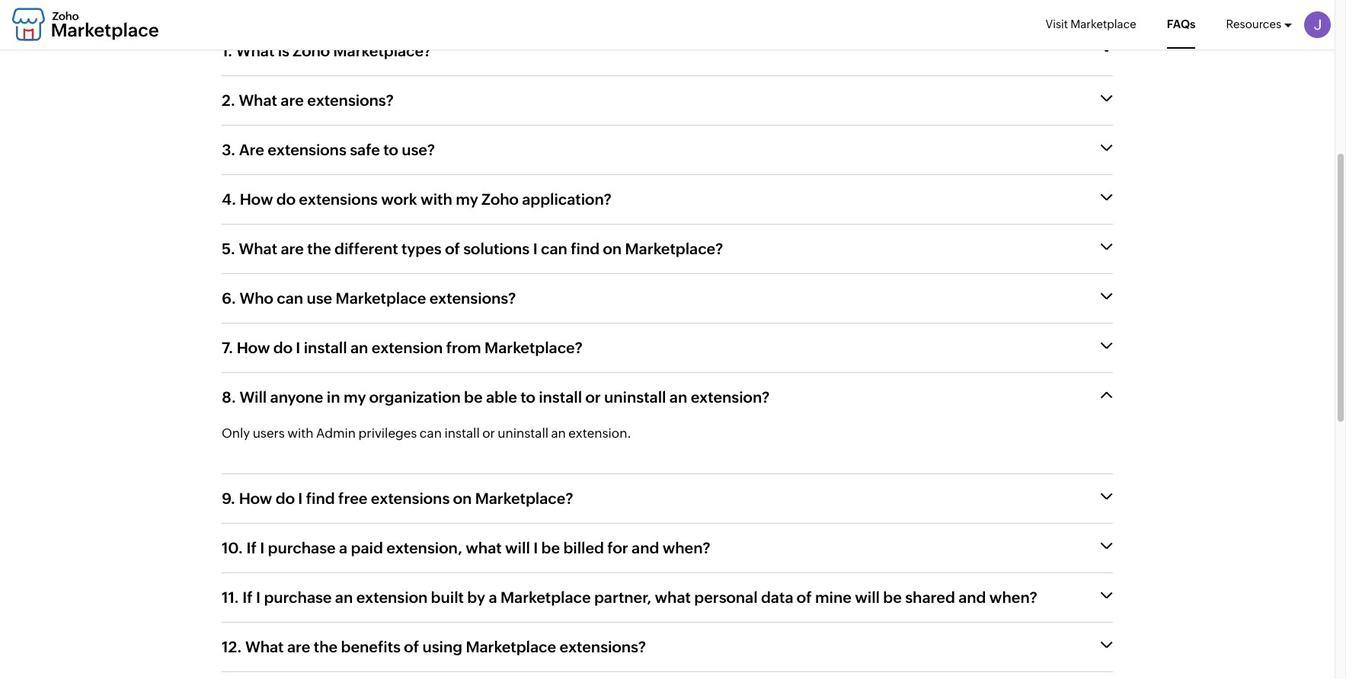 Task type: describe. For each thing, give the bounding box(es) containing it.
in
[[327, 389, 340, 406]]

who
[[240, 290, 273, 307]]

types
[[402, 240, 442, 258]]

visit marketplace link
[[1046, 0, 1137, 49]]

2. what are extensions?
[[222, 92, 394, 109]]

0 vertical spatial of
[[445, 240, 460, 258]]

2 vertical spatial of
[[404, 638, 419, 656]]

1 vertical spatial will
[[855, 589, 880, 606]]

5.
[[222, 240, 236, 258]]

do for 7.
[[273, 339, 293, 357]]

what for 12.
[[245, 638, 284, 656]]

9. how do i find free extensions on marketplace?
[[222, 490, 574, 507]]

are
[[239, 141, 264, 159]]

will
[[240, 389, 267, 406]]

1 horizontal spatial install
[[445, 426, 480, 441]]

1 horizontal spatial what
[[655, 589, 691, 606]]

0 horizontal spatial and
[[632, 539, 659, 557]]

2 horizontal spatial of
[[797, 589, 812, 606]]

able
[[486, 389, 517, 406]]

extension.
[[569, 426, 632, 441]]

for
[[608, 539, 628, 557]]

extension,
[[386, 539, 463, 557]]

paid
[[351, 539, 383, 557]]

0 horizontal spatial install
[[304, 339, 347, 357]]

0 vertical spatial my
[[456, 191, 478, 208]]

organization
[[369, 389, 461, 406]]

use?
[[402, 141, 435, 159]]

faqs
[[1167, 18, 1196, 30]]

i right 10.
[[260, 539, 265, 557]]

from
[[446, 339, 481, 357]]

admin
[[316, 426, 356, 441]]

anyone
[[270, 389, 323, 406]]

0 vertical spatial on
[[603, 240, 622, 258]]

2 vertical spatial extensions
[[371, 490, 450, 507]]

0 horizontal spatial be
[[464, 389, 483, 406]]

0 horizontal spatial will
[[505, 539, 530, 557]]

1 vertical spatial extensions?
[[429, 290, 516, 307]]

billed
[[563, 539, 604, 557]]

0 vertical spatial a
[[339, 539, 348, 557]]

0 vertical spatial to
[[384, 141, 398, 159]]

data
[[761, 589, 794, 606]]

work
[[381, 191, 417, 208]]

0 vertical spatial extension
[[372, 339, 443, 357]]

marketplace down 'by'
[[466, 638, 556, 656]]

solutions
[[463, 240, 530, 258]]

2 horizontal spatial extensions?
[[560, 638, 646, 656]]

benefits
[[341, 638, 401, 656]]

jacob simon image
[[1305, 11, 1331, 38]]

shared
[[905, 589, 955, 606]]

11.
[[222, 589, 239, 606]]

safe
[[350, 141, 380, 159]]

faqs link
[[1167, 0, 1196, 49]]

1 vertical spatial be
[[541, 539, 560, 557]]

0 vertical spatial when?
[[663, 539, 711, 557]]

1 vertical spatial can
[[277, 290, 303, 307]]

purchase for an
[[264, 589, 332, 606]]

2 vertical spatial be
[[883, 589, 902, 606]]

using
[[422, 638, 463, 656]]

is
[[278, 42, 290, 60]]

use
[[307, 290, 332, 307]]

7.
[[222, 339, 233, 357]]

4. how do extensions work with my zoho application?
[[222, 191, 612, 208]]

1 horizontal spatial find
[[571, 240, 600, 258]]

are for 5.
[[281, 240, 304, 258]]

1 vertical spatial on
[[453, 490, 472, 507]]

are for 2.
[[281, 92, 304, 109]]

1 horizontal spatial when?
[[990, 589, 1038, 606]]

i left the billed
[[534, 539, 538, 557]]

free
[[338, 490, 368, 507]]

are for 12.
[[287, 638, 310, 656]]

an left the extension.
[[551, 426, 566, 441]]

10.
[[222, 539, 243, 557]]

application?
[[522, 191, 612, 208]]



Task type: locate. For each thing, give the bounding box(es) containing it.
0 vertical spatial or
[[586, 389, 601, 406]]

do for 9.
[[276, 490, 295, 507]]

1 horizontal spatial to
[[521, 389, 536, 406]]

are down 'is'
[[281, 92, 304, 109]]

0 vertical spatial and
[[632, 539, 659, 557]]

extensions up extension,
[[371, 490, 450, 507]]

2 vertical spatial do
[[276, 490, 295, 507]]

be left the billed
[[541, 539, 560, 557]]

0 horizontal spatial extensions?
[[307, 92, 394, 109]]

an left extension?
[[670, 389, 688, 406]]

can left use
[[277, 290, 303, 307]]

an
[[350, 339, 368, 357], [670, 389, 688, 406], [551, 426, 566, 441], [335, 589, 353, 606]]

the for different
[[307, 240, 331, 258]]

what for 5.
[[239, 240, 277, 258]]

1 vertical spatial are
[[281, 240, 304, 258]]

how right 9.
[[239, 490, 272, 507]]

if for 10.
[[247, 539, 257, 557]]

12. what are the benefits of using marketplace extensions?
[[222, 638, 646, 656]]

0 horizontal spatial to
[[384, 141, 398, 159]]

marketplace right the visit
[[1071, 18, 1137, 30]]

and
[[632, 539, 659, 557], [959, 589, 986, 606]]

with right work
[[421, 191, 452, 208]]

1 horizontal spatial can
[[420, 426, 442, 441]]

built
[[431, 589, 464, 606]]

do for 4.
[[276, 191, 296, 208]]

0 horizontal spatial find
[[306, 490, 335, 507]]

1 vertical spatial zoho
[[482, 191, 519, 208]]

users
[[253, 426, 285, 441]]

do
[[276, 191, 296, 208], [273, 339, 293, 357], [276, 490, 295, 507]]

can down application?
[[541, 240, 568, 258]]

0 vertical spatial zoho
[[293, 42, 330, 60]]

zoho up the solutions
[[482, 191, 519, 208]]

an down 6. who can use marketplace extensions?
[[350, 339, 368, 357]]

0 vertical spatial be
[[464, 389, 483, 406]]

what right 1.
[[236, 42, 275, 60]]

9.
[[222, 490, 236, 507]]

will
[[505, 539, 530, 557], [855, 589, 880, 606]]

0 vertical spatial uninstall
[[604, 389, 666, 406]]

what right partner,
[[655, 589, 691, 606]]

0 vertical spatial will
[[505, 539, 530, 557]]

or down 8. will anyone in my organization be able to install or uninstall an extension? on the bottom of the page
[[482, 426, 495, 441]]

if right 10.
[[247, 539, 257, 557]]

extensions down 3. are extensions safe to use?
[[299, 191, 378, 208]]

1 horizontal spatial with
[[421, 191, 452, 208]]

how for 4.
[[240, 191, 273, 208]]

1 horizontal spatial a
[[489, 589, 497, 606]]

8.
[[222, 389, 236, 406]]

what for 2.
[[239, 92, 277, 109]]

find left 'free'
[[306, 490, 335, 507]]

visit
[[1046, 18, 1068, 30]]

only users with admin privileges can install or uninstall an extension.
[[222, 426, 632, 441]]

what right "12."
[[245, 638, 284, 656]]

2.
[[222, 92, 235, 109]]

1 vertical spatial find
[[306, 490, 335, 507]]

are right the 5.
[[281, 240, 304, 258]]

install down use
[[304, 339, 347, 357]]

do right 9.
[[276, 490, 295, 507]]

i right 11.
[[256, 589, 261, 606]]

1 vertical spatial install
[[539, 389, 582, 406]]

be left shared
[[883, 589, 902, 606]]

0 horizontal spatial with
[[287, 426, 314, 441]]

what up 'by'
[[466, 539, 502, 557]]

will right the mine
[[855, 589, 880, 606]]

visit marketplace
[[1046, 18, 1137, 30]]

i up anyone
[[296, 339, 300, 357]]

3. are extensions safe to use?
[[222, 141, 435, 159]]

extension up "organization"
[[372, 339, 443, 357]]

10. if i purchase a paid extension, what will i be billed for and when?
[[222, 539, 711, 557]]

extension?
[[691, 389, 770, 406]]

my right in
[[344, 389, 366, 406]]

2 horizontal spatial install
[[539, 389, 582, 406]]

do up anyone
[[273, 339, 293, 357]]

1 vertical spatial when?
[[990, 589, 1038, 606]]

purchase right 11.
[[264, 589, 332, 606]]

0 horizontal spatial or
[[482, 426, 495, 441]]

are right "12."
[[287, 638, 310, 656]]

on
[[603, 240, 622, 258], [453, 490, 472, 507]]

can
[[541, 240, 568, 258], [277, 290, 303, 307], [420, 426, 442, 441]]

zoho marketplace logo image
[[11, 8, 159, 42]]

my
[[456, 191, 478, 208], [344, 389, 366, 406]]

marketplace down different
[[336, 290, 426, 307]]

1 vertical spatial uninstall
[[498, 426, 549, 441]]

extensions
[[268, 141, 347, 159], [299, 191, 378, 208], [371, 490, 450, 507]]

marketplace
[[1071, 18, 1137, 30], [336, 290, 426, 307], [501, 589, 591, 606], [466, 638, 556, 656]]

1 vertical spatial do
[[273, 339, 293, 357]]

uninstall up the extension.
[[604, 389, 666, 406]]

6.
[[222, 290, 236, 307]]

uninstall down able
[[498, 426, 549, 441]]

mine
[[815, 589, 852, 606]]

1. what is zoho marketplace?
[[222, 42, 432, 60]]

1 horizontal spatial on
[[603, 240, 622, 258]]

0 vertical spatial the
[[307, 240, 331, 258]]

be left able
[[464, 389, 483, 406]]

0 horizontal spatial zoho
[[293, 42, 330, 60]]

0 horizontal spatial can
[[277, 290, 303, 307]]

2 vertical spatial install
[[445, 426, 480, 441]]

0 horizontal spatial a
[[339, 539, 348, 557]]

0 horizontal spatial of
[[404, 638, 419, 656]]

a left paid
[[339, 539, 348, 557]]

2 vertical spatial how
[[239, 490, 272, 507]]

install up the extension.
[[539, 389, 582, 406]]

of right the data
[[797, 589, 812, 606]]

and right for
[[632, 539, 659, 557]]

1 vertical spatial what
[[655, 589, 691, 606]]

1 vertical spatial and
[[959, 589, 986, 606]]

5. what are the different types of solutions i can find on marketplace?
[[222, 240, 724, 258]]

how for 9.
[[239, 490, 272, 507]]

1 horizontal spatial of
[[445, 240, 460, 258]]

0 vertical spatial can
[[541, 240, 568, 258]]

a
[[339, 539, 348, 557], [489, 589, 497, 606]]

extensions?
[[307, 92, 394, 109], [429, 290, 516, 307], [560, 638, 646, 656]]

with right "users"
[[287, 426, 314, 441]]

1 horizontal spatial uninstall
[[604, 389, 666, 406]]

the left the "benefits"
[[314, 638, 338, 656]]

purchase
[[268, 539, 336, 557], [264, 589, 332, 606]]

12.
[[222, 638, 242, 656]]

extension
[[372, 339, 443, 357], [356, 589, 428, 606]]

purchase for a
[[268, 539, 336, 557]]

0 vertical spatial extensions?
[[307, 92, 394, 109]]

1 vertical spatial with
[[287, 426, 314, 441]]

be
[[464, 389, 483, 406], [541, 539, 560, 557], [883, 589, 902, 606]]

11. if i purchase an extension built by a marketplace partner, what personal data of mine will be shared and when?
[[222, 589, 1038, 606]]

i
[[533, 240, 538, 258], [296, 339, 300, 357], [298, 490, 303, 507], [260, 539, 265, 557], [534, 539, 538, 557], [256, 589, 261, 606]]

marketplace down the billed
[[501, 589, 591, 606]]

4.
[[222, 191, 236, 208]]

0 vertical spatial purchase
[[268, 539, 336, 557]]

1 horizontal spatial extensions?
[[429, 290, 516, 307]]

privileges
[[359, 426, 417, 441]]

1 horizontal spatial be
[[541, 539, 560, 557]]

1 vertical spatial my
[[344, 389, 366, 406]]

on up 10. if i purchase a paid extension, what will i be billed for and when?
[[453, 490, 472, 507]]

1 vertical spatial to
[[521, 389, 536, 406]]

0 vertical spatial how
[[240, 191, 273, 208]]

1 vertical spatial if
[[243, 589, 253, 606]]

are
[[281, 92, 304, 109], [281, 240, 304, 258], [287, 638, 310, 656]]

of
[[445, 240, 460, 258], [797, 589, 812, 606], [404, 638, 419, 656]]

what for 1.
[[236, 42, 275, 60]]

the
[[307, 240, 331, 258], [314, 638, 338, 656]]

do right 4.
[[276, 191, 296, 208]]

i right the solutions
[[533, 240, 538, 258]]

0 vertical spatial install
[[304, 339, 347, 357]]

extension up the "benefits"
[[356, 589, 428, 606]]

1 vertical spatial or
[[482, 426, 495, 441]]

to right 'safe'
[[384, 141, 398, 159]]

install down 8. will anyone in my organization be able to install or uninstall an extension? on the bottom of the page
[[445, 426, 480, 441]]

an down paid
[[335, 589, 353, 606]]

6. who can use marketplace extensions?
[[222, 290, 516, 307]]

if right 11.
[[243, 589, 253, 606]]

zoho
[[293, 42, 330, 60], [482, 191, 519, 208]]

the left different
[[307, 240, 331, 258]]

0 vertical spatial with
[[421, 191, 452, 208]]

what
[[236, 42, 275, 60], [239, 92, 277, 109], [239, 240, 277, 258], [245, 638, 284, 656]]

3.
[[222, 141, 236, 159]]

how
[[240, 191, 273, 208], [237, 339, 270, 357], [239, 490, 272, 507]]

0 horizontal spatial my
[[344, 389, 366, 406]]

1 horizontal spatial and
[[959, 589, 986, 606]]

1 horizontal spatial or
[[586, 389, 601, 406]]

0 horizontal spatial uninstall
[[498, 426, 549, 441]]

personal
[[694, 589, 758, 606]]

1 vertical spatial purchase
[[264, 589, 332, 606]]

by
[[467, 589, 485, 606]]

can down "organization"
[[420, 426, 442, 441]]

will left the billed
[[505, 539, 530, 557]]

different
[[335, 240, 398, 258]]

what right 2.
[[239, 92, 277, 109]]

1 vertical spatial how
[[237, 339, 270, 357]]

to right able
[[521, 389, 536, 406]]

1 vertical spatial of
[[797, 589, 812, 606]]

extensions? down partner,
[[560, 638, 646, 656]]

1 vertical spatial the
[[314, 638, 338, 656]]

a right 'by'
[[489, 589, 497, 606]]

1 horizontal spatial zoho
[[482, 191, 519, 208]]

2 horizontal spatial be
[[883, 589, 902, 606]]

0 horizontal spatial what
[[466, 539, 502, 557]]

and right shared
[[959, 589, 986, 606]]

if for 11.
[[243, 589, 253, 606]]

when?
[[663, 539, 711, 557], [990, 589, 1038, 606]]

purchase left paid
[[268, 539, 336, 557]]

of right types
[[445, 240, 460, 258]]

0 vertical spatial do
[[276, 191, 296, 208]]

the for benefits
[[314, 638, 338, 656]]

how for 7.
[[237, 339, 270, 357]]

0 horizontal spatial on
[[453, 490, 472, 507]]

2 vertical spatial extensions?
[[560, 638, 646, 656]]

i left 'free'
[[298, 490, 303, 507]]

2 vertical spatial are
[[287, 638, 310, 656]]

0 vertical spatial what
[[466, 539, 502, 557]]

0 vertical spatial if
[[247, 539, 257, 557]]

find down application?
[[571, 240, 600, 258]]

1 vertical spatial a
[[489, 589, 497, 606]]

how right 7.
[[237, 339, 270, 357]]

2 vertical spatial can
[[420, 426, 442, 441]]

on down application?
[[603, 240, 622, 258]]

to
[[384, 141, 398, 159], [521, 389, 536, 406]]

0 vertical spatial extensions
[[268, 141, 347, 159]]

only
[[222, 426, 250, 441]]

what right the 5.
[[239, 240, 277, 258]]

1.
[[222, 42, 233, 60]]

or
[[586, 389, 601, 406], [482, 426, 495, 441]]

marketplace?
[[333, 42, 432, 60], [625, 240, 724, 258], [485, 339, 583, 357], [475, 490, 574, 507]]

8. will anyone in my organization be able to install or uninstall an extension?
[[222, 389, 770, 406]]

0 horizontal spatial when?
[[663, 539, 711, 557]]

install
[[304, 339, 347, 357], [539, 389, 582, 406], [445, 426, 480, 441]]

zoho right 'is'
[[293, 42, 330, 60]]

if
[[247, 539, 257, 557], [243, 589, 253, 606]]

my up 5. what are the different types of solutions i can find on marketplace?
[[456, 191, 478, 208]]

what
[[466, 539, 502, 557], [655, 589, 691, 606]]

1 vertical spatial extension
[[356, 589, 428, 606]]

uninstall
[[604, 389, 666, 406], [498, 426, 549, 441]]

partner,
[[594, 589, 652, 606]]

or up the extension.
[[586, 389, 601, 406]]

0 vertical spatial find
[[571, 240, 600, 258]]

resources
[[1226, 18, 1282, 30]]

1 vertical spatial extensions
[[299, 191, 378, 208]]

with
[[421, 191, 452, 208], [287, 426, 314, 441]]

extensions? down 5. what are the different types of solutions i can find on marketplace?
[[429, 290, 516, 307]]

extensions down the 2. what are extensions?
[[268, 141, 347, 159]]

2 horizontal spatial can
[[541, 240, 568, 258]]

how right 4.
[[240, 191, 273, 208]]

find
[[571, 240, 600, 258], [306, 490, 335, 507]]

1 horizontal spatial my
[[456, 191, 478, 208]]

0 vertical spatial are
[[281, 92, 304, 109]]

extensions? up 'safe'
[[307, 92, 394, 109]]

of left using
[[404, 638, 419, 656]]

7. how do i install an extension from marketplace?
[[222, 339, 583, 357]]



Task type: vqa. For each thing, say whether or not it's contained in the screenshot.
Sign Up For Free LINK
no



